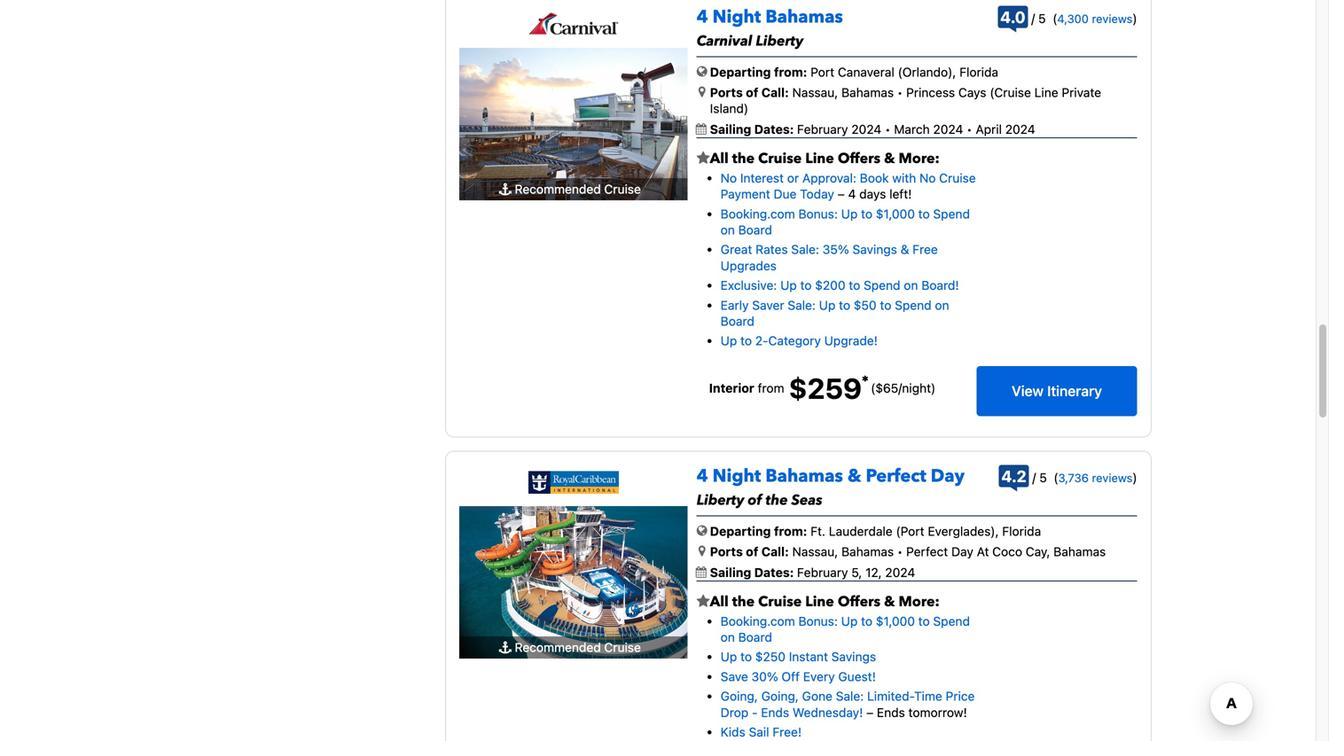 Task type: vqa. For each thing, say whether or not it's contained in the screenshot.
Ports to the bottom
yes



Task type: locate. For each thing, give the bounding box(es) containing it.
bonus: up instant
[[799, 614, 838, 629]]

nassau,
[[792, 85, 838, 100], [792, 545, 838, 559]]

up down february 5, 12, 2024
[[841, 614, 858, 629]]

) inside the 4.2 / 5 ( 3,736 reviews )
[[1133, 471, 1137, 485]]

1 all from the top
[[710, 149, 729, 169]]

0 vertical spatial sailing
[[710, 122, 751, 136]]

booking.com bonus: up to $1,000 to spend on board link up 35%
[[721, 206, 970, 237]]

ports right map marker icon
[[710, 545, 743, 559]]

star image
[[697, 595, 710, 609]]

/ right 4.2
[[1033, 471, 1036, 485]]

1 vertical spatial offers
[[838, 592, 881, 612]]

ends right -
[[761, 705, 789, 720]]

spend
[[933, 206, 970, 221], [864, 278, 901, 293], [895, 298, 932, 312], [933, 614, 970, 629]]

dates: right calendar icon
[[754, 565, 794, 580]]

1 horizontal spatial liberty
[[756, 32, 803, 51]]

booking.com up the $250
[[721, 614, 795, 629]]

0 vertical spatial 4
[[697, 5, 708, 29]]

recommended cruise right anchor image
[[515, 182, 641, 196]]

recommended right anchor icon at the left bottom
[[515, 640, 601, 655]]

0 horizontal spatial no
[[721, 171, 737, 185]]

all
[[710, 149, 729, 169], [710, 592, 729, 612]]

up
[[841, 206, 858, 221], [780, 278, 797, 293], [819, 298, 836, 312], [721, 334, 737, 348], [841, 614, 858, 629], [721, 650, 737, 664]]

spend inside booking.com bonus: up to $1,000 to spend on board up to $250 instant savings save 30% off every guest!
[[933, 614, 970, 629]]

0 vertical spatial $1,000
[[876, 206, 915, 221]]

perfect
[[866, 464, 926, 489], [906, 545, 948, 559]]

ends down limited- at the right
[[877, 705, 905, 720]]

2024 right 12,
[[885, 565, 915, 580]]

1 vertical spatial dates:
[[754, 565, 794, 580]]

night inside 4 night bahamas carnival liberty
[[713, 5, 761, 29]]

at
[[977, 545, 989, 559]]

florida
[[960, 65, 999, 79], [1002, 524, 1041, 539]]

0 vertical spatial from:
[[774, 65, 807, 79]]

– for 4
[[838, 187, 845, 201]]

2 vertical spatial of
[[746, 545, 758, 559]]

dates: for 4 night bahamas & perfect day
[[754, 565, 794, 580]]

0 vertical spatial day
[[931, 464, 965, 489]]

more: up with
[[899, 149, 940, 169]]

sail
[[749, 725, 769, 740]]

1 vertical spatial all
[[710, 592, 729, 612]]

1 horizontal spatial going,
[[761, 689, 799, 704]]

recommended cruise right anchor icon at the left bottom
[[515, 640, 641, 655]]

4 inside '4 night bahamas & perfect day liberty of the seas'
[[697, 464, 708, 489]]

5 inside the 4.2 / 5 ( 3,736 reviews )
[[1040, 471, 1047, 485]]

upgrade!
[[824, 334, 878, 348]]

2 call: from the top
[[762, 545, 789, 559]]

interest
[[740, 171, 784, 185]]

1 bonus: from the top
[[799, 206, 838, 221]]

1 vertical spatial night
[[713, 464, 761, 489]]

reviews right the 3,736
[[1092, 471, 1133, 485]]

reviews right 4,300
[[1092, 12, 1133, 25]]

reviews
[[1092, 12, 1133, 25], [1092, 471, 1133, 485]]

& up lauderdale
[[848, 464, 861, 489]]

$1,000 down left!
[[876, 206, 915, 221]]

sailing right calendar icon
[[710, 565, 751, 580]]

line
[[1035, 85, 1058, 100], [805, 149, 834, 169], [805, 592, 834, 612]]

ports of call:
[[710, 85, 789, 100], [710, 545, 789, 559]]

& left free
[[901, 242, 909, 257]]

nassau, down the ft.
[[792, 545, 838, 559]]

booking.com bonus: up to $1,000 to spend on board link up instant
[[721, 614, 970, 645]]

2 from: from the top
[[774, 524, 807, 539]]

cruise
[[758, 149, 802, 169], [939, 171, 976, 185], [604, 182, 641, 196], [758, 592, 802, 612], [604, 640, 641, 655]]

from: for 4 night bahamas & perfect day
[[774, 524, 807, 539]]

1 recommended from the top
[[515, 182, 601, 196]]

1 booking.com from the top
[[721, 206, 795, 221]]

1 vertical spatial reviews
[[1092, 471, 1133, 485]]

/ inside the 4.2 / 5 ( 3,736 reviews )
[[1033, 471, 1036, 485]]

2 vertical spatial line
[[805, 592, 834, 612]]

2 vertical spatial /
[[1033, 471, 1036, 485]]

of left seas
[[748, 491, 762, 510]]

1 vertical spatial bonus:
[[799, 614, 838, 629]]

1 vertical spatial –
[[866, 705, 874, 720]]

0 horizontal spatial going,
[[721, 689, 758, 704]]

recommended cruise for 4 night bahamas
[[515, 182, 641, 196]]

2 sailing dates: from the top
[[710, 565, 797, 580]]

on left board! in the right top of the page
[[904, 278, 918, 293]]

0 vertical spatial booking.com bonus: up to $1,000 to spend on board link
[[721, 206, 970, 237]]

2 dates: from the top
[[754, 565, 794, 580]]

bonus: for 35%
[[799, 206, 838, 221]]

5 inside 4.0 / 5 ( 4,300 reviews )
[[1038, 11, 1046, 26]]

star image
[[697, 151, 710, 165]]

0 vertical spatial –
[[838, 187, 845, 201]]

0 vertical spatial recommended
[[515, 182, 601, 196]]

2 bonus: from the top
[[799, 614, 838, 629]]

2024 right march
[[933, 122, 963, 136]]

0 vertical spatial night
[[713, 5, 761, 29]]

drop
[[721, 705, 749, 720]]

)
[[1133, 11, 1137, 26], [1133, 471, 1137, 485]]

all the cruise line offers & more: up approval: at the right of page
[[710, 149, 940, 169]]

recommended for 4 night bahamas
[[515, 182, 601, 196]]

2 vertical spatial the
[[732, 592, 755, 612]]

0 vertical spatial savings
[[853, 242, 897, 257]]

globe image for 4 night bahamas
[[697, 65, 707, 77]]

) right 4,300
[[1133, 11, 1137, 26]]

– 4 days left!
[[834, 187, 912, 201]]

the for 4 night bahamas & perfect day
[[732, 592, 755, 612]]

board
[[738, 223, 772, 237], [721, 314, 755, 329], [738, 630, 772, 645]]

/ for 4 night bahamas & perfect day
[[1033, 471, 1036, 485]]

bonus: inside 'booking.com bonus: up to $1,000 to spend on board great rates sale: 35% savings & free upgrades exclusive: up to $200 to spend on board! early saver sale: up to $50 to spend on board up to 2-category upgrade!'
[[799, 206, 838, 221]]

1 vertical spatial call:
[[762, 545, 789, 559]]

1 sailing dates: from the top
[[710, 122, 797, 136]]

savings right 35%
[[853, 242, 897, 257]]

0 vertical spatial more:
[[899, 149, 940, 169]]

1 vertical spatial the
[[766, 491, 788, 510]]

1 from: from the top
[[774, 65, 807, 79]]

1 vertical spatial savings
[[832, 650, 876, 664]]

1 vertical spatial ports of call:
[[710, 545, 789, 559]]

on up "save"
[[721, 630, 735, 645]]

1 reviews from the top
[[1092, 12, 1133, 25]]

0 vertical spatial liberty
[[756, 32, 803, 51]]

liberty up map marker icon
[[697, 491, 744, 510]]

up up "save"
[[721, 650, 737, 664]]

exclusive: up to $200 to spend on board! link
[[721, 278, 959, 293]]

carnival cruise line image
[[528, 12, 619, 35]]

1 vertical spatial departing
[[710, 524, 771, 539]]

ends
[[761, 705, 789, 720], [877, 705, 905, 720]]

tomorrow!
[[909, 705, 967, 720]]

reviews inside the 4.2 / 5 ( 3,736 reviews )
[[1092, 471, 1133, 485]]

sale: right "saver"
[[788, 298, 816, 312]]

canaveral
[[838, 65, 895, 79]]

ports for 4 night bahamas & perfect day
[[710, 545, 743, 559]]

1 horizontal spatial florida
[[1002, 524, 1041, 539]]

• down (port
[[897, 545, 903, 559]]

up down no interest or approval: book with no cruise payment due today link
[[841, 206, 858, 221]]

offers up book
[[838, 149, 881, 169]]

1 vertical spatial sailing
[[710, 565, 751, 580]]

savings for instant
[[832, 650, 876, 664]]

0 vertical spatial (
[[1053, 11, 1057, 26]]

of for 4 night bahamas
[[746, 85, 758, 100]]

no up 'payment'
[[721, 171, 737, 185]]

globe image
[[697, 65, 707, 77], [697, 524, 707, 537]]

0 vertical spatial ports
[[710, 85, 743, 100]]

1 vertical spatial february
[[797, 565, 848, 580]]

1 departing from the top
[[710, 65, 771, 79]]

2 night from the top
[[713, 464, 761, 489]]

1 vertical spatial /
[[898, 381, 902, 395]]

bahamas inside 4 night bahamas carnival liberty
[[766, 5, 843, 29]]

) right the 3,736
[[1133, 471, 1137, 485]]

( right '4.0'
[[1053, 11, 1057, 26]]

departing for 4 night bahamas & perfect day
[[710, 524, 771, 539]]

0 vertical spatial bonus:
[[799, 206, 838, 221]]

1 nassau, from the top
[[792, 85, 838, 100]]

1 vertical spatial (
[[1054, 471, 1058, 485]]

time
[[914, 689, 942, 704]]

nassau, down port
[[792, 85, 838, 100]]

2 vertical spatial 4
[[697, 464, 708, 489]]

0 vertical spatial february
[[797, 122, 848, 136]]

1 vertical spatial recommended
[[515, 640, 601, 655]]

florida up cays
[[960, 65, 999, 79]]

2 ) from the top
[[1133, 471, 1137, 485]]

1 february from the top
[[797, 122, 848, 136]]

1 vertical spatial )
[[1133, 471, 1137, 485]]

1 vertical spatial from:
[[774, 524, 807, 539]]

2 nassau, from the top
[[792, 545, 838, 559]]

1 vertical spatial nassau,
[[792, 545, 838, 559]]

no right with
[[920, 171, 936, 185]]

1 ) from the top
[[1133, 11, 1137, 26]]

( inside 4.0 / 5 ( 4,300 reviews )
[[1053, 11, 1057, 26]]

all up 'payment'
[[710, 149, 729, 169]]

savings inside booking.com bonus: up to $1,000 to spend on board up to $250 instant savings save 30% off every guest!
[[832, 650, 876, 664]]

call:
[[762, 85, 789, 100], [762, 545, 789, 559]]

/ for 4 night bahamas
[[1031, 11, 1035, 26]]

to left $200
[[800, 278, 812, 293]]

booking.com inside 'booking.com bonus: up to $1,000 to spend on board great rates sale: 35% savings & free upgrades exclusive: up to $200 to spend on board! early saver sale: up to $50 to spend on board up to 2-category upgrade!'
[[721, 206, 795, 221]]

bahamas
[[766, 5, 843, 29], [842, 85, 894, 100], [766, 464, 843, 489], [842, 545, 894, 559], [1054, 545, 1106, 559]]

( right 4.2
[[1054, 471, 1058, 485]]

more: for 4 night bahamas & perfect day
[[899, 592, 940, 612]]

0 vertical spatial florida
[[960, 65, 999, 79]]

1 recommended cruise from the top
[[515, 182, 641, 196]]

february left 5,
[[797, 565, 848, 580]]

1 vertical spatial all the cruise line offers & more:
[[710, 592, 940, 612]]

1 globe image from the top
[[697, 65, 707, 77]]

more:
[[899, 149, 940, 169], [899, 592, 940, 612]]

0 vertical spatial sailing dates:
[[710, 122, 797, 136]]

all up "save"
[[710, 592, 729, 612]]

0 vertical spatial the
[[732, 149, 755, 169]]

1 horizontal spatial –
[[866, 705, 874, 720]]

1 call: from the top
[[762, 85, 789, 100]]

globe image up map marker image
[[697, 65, 707, 77]]

0 vertical spatial departing
[[710, 65, 771, 79]]

2 recommended cruise from the top
[[515, 640, 641, 655]]

0 vertical spatial board
[[738, 223, 772, 237]]

4 left days
[[848, 187, 856, 201]]

2 vertical spatial sale:
[[836, 689, 864, 704]]

spend down board! in the right top of the page
[[895, 298, 932, 312]]

bonus:
[[799, 206, 838, 221], [799, 614, 838, 629]]

line left private
[[1035, 85, 1058, 100]]

board inside booking.com bonus: up to $1,000 to spend on board up to $250 instant savings save 30% off every guest!
[[738, 630, 772, 645]]

nassau, bahamas •
[[792, 85, 903, 100]]

dates: up interest
[[754, 122, 794, 136]]

sailing dates:
[[710, 122, 797, 136], [710, 565, 797, 580]]

sailing dates: down island) at the top of page
[[710, 122, 797, 136]]

$1,000 for 35%
[[876, 206, 915, 221]]

gone
[[802, 689, 833, 704]]

lauderdale
[[829, 524, 893, 539]]

• left princess on the top right
[[897, 85, 903, 100]]

sale:
[[791, 242, 819, 257], [788, 298, 816, 312], [836, 689, 864, 704]]

call: for 4 night bahamas
[[762, 85, 789, 100]]

asterisk image
[[862, 375, 869, 382]]

4 for carnival
[[697, 5, 708, 29]]

0 vertical spatial all
[[710, 149, 729, 169]]

departing for 4 night bahamas
[[710, 65, 771, 79]]

– ends tomorrow!
[[863, 705, 967, 720]]

4.0 / 5 ( 4,300 reviews )
[[1000, 8, 1137, 27]]

all the cruise line offers & more: down february 5, 12, 2024
[[710, 592, 940, 612]]

perfect up (port
[[866, 464, 926, 489]]

from: for 4 night bahamas
[[774, 65, 807, 79]]

1 sailing from the top
[[710, 122, 751, 136]]

– down limited- at the right
[[866, 705, 874, 720]]

0 vertical spatial )
[[1133, 11, 1137, 26]]

bahamas up port
[[766, 5, 843, 29]]

2 globe image from the top
[[697, 524, 707, 537]]

1 vertical spatial booking.com
[[721, 614, 795, 629]]

– down approval: at the right of page
[[838, 187, 845, 201]]

1 night from the top
[[713, 5, 761, 29]]

departing from: port canaveral (orlando), florida
[[710, 65, 999, 79]]

bahamas down 'canaveral'
[[842, 85, 894, 100]]

) for 4 night bahamas & perfect day
[[1133, 471, 1137, 485]]

2 recommended from the top
[[515, 640, 601, 655]]

dates:
[[754, 122, 794, 136], [754, 565, 794, 580]]

5 right 4.2
[[1040, 471, 1047, 485]]

0 vertical spatial booking.com
[[721, 206, 795, 221]]

save
[[721, 669, 748, 684]]

1 ports of call: from the top
[[710, 85, 789, 100]]

1 vertical spatial liberty
[[697, 491, 744, 510]]

1 vertical spatial globe image
[[697, 524, 707, 537]]

0 vertical spatial reviews
[[1092, 12, 1133, 25]]

/ inside 4.0 / 5 ( 4,300 reviews )
[[1031, 11, 1035, 26]]

0 vertical spatial perfect
[[866, 464, 926, 489]]

$1,000
[[876, 206, 915, 221], [876, 614, 915, 629]]

0 vertical spatial call:
[[762, 85, 789, 100]]

anchor image
[[499, 183, 511, 196]]

1 vertical spatial 5
[[1040, 471, 1047, 485]]

great rates sale: 35% savings & free upgrades link
[[721, 242, 938, 273]]

2 all from the top
[[710, 592, 729, 612]]

($65
[[871, 381, 898, 395]]

3,736 reviews link
[[1058, 471, 1133, 485]]

1 vertical spatial day
[[952, 545, 974, 559]]

limited-
[[867, 689, 914, 704]]

1 offers from the top
[[838, 149, 881, 169]]

1 vertical spatial recommended cruise
[[515, 640, 641, 655]]

offers for 4 night bahamas
[[838, 149, 881, 169]]

4 up map marker icon
[[697, 464, 708, 489]]

1 vertical spatial perfect
[[906, 545, 948, 559]]

ports of call: for 4 night bahamas
[[710, 85, 789, 100]]

line for 4 night bahamas
[[805, 149, 834, 169]]

offers down 5,
[[838, 592, 881, 612]]

savings
[[853, 242, 897, 257], [832, 650, 876, 664]]

0 vertical spatial all the cruise line offers & more:
[[710, 149, 940, 169]]

interior from $259
[[709, 371, 862, 405]]

4,300
[[1057, 12, 1089, 25]]

2 vertical spatial board
[[738, 630, 772, 645]]

0 vertical spatial offers
[[838, 149, 881, 169]]

all the cruise line offers & more: for 4 night bahamas & perfect day
[[710, 592, 940, 612]]

1 more: from the top
[[899, 149, 940, 169]]

anchor image
[[499, 642, 511, 654]]

day inside '4 night bahamas & perfect day liberty of the seas'
[[931, 464, 965, 489]]

$50
[[854, 298, 877, 312]]

) inside 4.0 / 5 ( 4,300 reviews )
[[1133, 11, 1137, 26]]

or
[[787, 171, 799, 185]]

( inside the 4.2 / 5 ( 3,736 reviews )
[[1054, 471, 1058, 485]]

february
[[797, 122, 848, 136], [797, 565, 848, 580]]

/
[[1031, 11, 1035, 26], [898, 381, 902, 395], [1033, 471, 1036, 485]]

2 no from the left
[[920, 171, 936, 185]]

sailing
[[710, 122, 751, 136], [710, 565, 751, 580]]

calendar image
[[696, 123, 707, 135]]

savings for 35%
[[853, 242, 897, 257]]

from: left the ft.
[[774, 524, 807, 539]]

board down the early
[[721, 314, 755, 329]]

& down february 5, 12, 2024
[[884, 592, 895, 612]]

1 vertical spatial board
[[721, 314, 755, 329]]

no
[[721, 171, 737, 185], [920, 171, 936, 185]]

upgrades
[[721, 258, 777, 273]]

2 ports from the top
[[710, 545, 743, 559]]

night inside '4 night bahamas & perfect day liberty of the seas'
[[713, 464, 761, 489]]

1 booking.com bonus: up to $1,000 to spend on board link from the top
[[721, 206, 970, 237]]

to
[[861, 206, 873, 221], [918, 206, 930, 221], [800, 278, 812, 293], [849, 278, 860, 293], [839, 298, 850, 312], [880, 298, 892, 312], [741, 334, 752, 348], [861, 614, 873, 629], [918, 614, 930, 629], [741, 650, 752, 664]]

1 vertical spatial of
[[748, 491, 762, 510]]

0 vertical spatial 5
[[1038, 11, 1046, 26]]

reviews inside 4.0 / 5 ( 4,300 reviews )
[[1092, 12, 1133, 25]]

$1,000 inside 'booking.com bonus: up to $1,000 to spend on board great rates sale: 35% savings & free upgrades exclusive: up to $200 to spend on board! early saver sale: up to $50 to spend on board up to 2-category upgrade!'
[[876, 206, 915, 221]]

of right map marker icon
[[746, 545, 758, 559]]

( for 4 night bahamas & perfect day
[[1054, 471, 1058, 485]]

february down nassau, bahamas •
[[797, 122, 848, 136]]

sale: down guest!
[[836, 689, 864, 704]]

all the cruise line offers & more:
[[710, 149, 940, 169], [710, 592, 940, 612]]

0 vertical spatial of
[[746, 85, 758, 100]]

2 offers from the top
[[838, 592, 881, 612]]

1 dates: from the top
[[754, 122, 794, 136]]

0 vertical spatial dates:
[[754, 122, 794, 136]]

sale: inside going, going, gone sale: limited-time price drop - ends wednesday!
[[836, 689, 864, 704]]

1 horizontal spatial ends
[[877, 705, 905, 720]]

$1,000 down 12,
[[876, 614, 915, 629]]

2 all the cruise line offers & more: from the top
[[710, 592, 940, 612]]

0 horizontal spatial –
[[838, 187, 845, 201]]

1 $1,000 from the top
[[876, 206, 915, 221]]

1 vertical spatial florida
[[1002, 524, 1041, 539]]

2 more: from the top
[[899, 592, 940, 612]]

board for booking.com bonus: up to $1,000 to spend on board up to $250 instant savings save 30% off every guest!
[[738, 630, 772, 645]]

bonus: down today
[[799, 206, 838, 221]]

• for february 2024 • march 2024 • april 2024
[[885, 122, 891, 136]]

0 vertical spatial globe image
[[697, 65, 707, 77]]

-
[[752, 705, 758, 720]]

saver
[[752, 298, 784, 312]]

0 vertical spatial /
[[1031, 11, 1035, 26]]

1 vertical spatial line
[[805, 149, 834, 169]]

1 ports from the top
[[710, 85, 743, 100]]

recommended
[[515, 182, 601, 196], [515, 640, 601, 655]]

from: left port
[[774, 65, 807, 79]]

1 vertical spatial ports
[[710, 545, 743, 559]]

sailing for 4 night bahamas & perfect day
[[710, 565, 751, 580]]

call: right map marker icon
[[762, 545, 789, 559]]

the
[[732, 149, 755, 169], [766, 491, 788, 510], [732, 592, 755, 612]]

bonus: inside booking.com bonus: up to $1,000 to spend on board up to $250 instant savings save 30% off every guest!
[[799, 614, 838, 629]]

2 booking.com from the top
[[721, 614, 795, 629]]

–
[[838, 187, 845, 201], [866, 705, 874, 720]]

2 departing from the top
[[710, 524, 771, 539]]

1 vertical spatial sailing dates:
[[710, 565, 797, 580]]

0 horizontal spatial liberty
[[697, 491, 744, 510]]

/ right asterisk image
[[898, 381, 902, 395]]

spend down nassau, bahamas • perfect day at coco cay, bahamas
[[933, 614, 970, 629]]

2 reviews from the top
[[1092, 471, 1133, 485]]

0 vertical spatial nassau,
[[792, 85, 838, 100]]

on up great
[[721, 223, 735, 237]]

4
[[697, 5, 708, 29], [848, 187, 856, 201], [697, 464, 708, 489]]

the right star image
[[732, 592, 755, 612]]

2 sailing from the top
[[710, 565, 751, 580]]

1 vertical spatial $1,000
[[876, 614, 915, 629]]

to up free
[[918, 206, 930, 221]]

liberty
[[756, 32, 803, 51], [697, 491, 744, 510]]

2 $1,000 from the top
[[876, 614, 915, 629]]

0 vertical spatial recommended cruise
[[515, 182, 641, 196]]

of
[[746, 85, 758, 100], [748, 491, 762, 510], [746, 545, 758, 559]]

to up $50
[[849, 278, 860, 293]]

more: for 4 night bahamas
[[899, 149, 940, 169]]

1 no from the left
[[721, 171, 737, 185]]

board up the $250
[[738, 630, 772, 645]]

sailing for 4 night bahamas
[[710, 122, 751, 136]]

4 inside 4 night bahamas carnival liberty
[[697, 5, 708, 29]]

the up interest
[[732, 149, 755, 169]]

offers for 4 night bahamas & perfect day
[[838, 592, 881, 612]]

approval:
[[802, 171, 857, 185]]

nassau, bahamas • perfect day at coco cay, bahamas
[[792, 545, 1106, 559]]

1 ends from the left
[[761, 705, 789, 720]]

0 vertical spatial ports of call:
[[710, 85, 789, 100]]

board up rates
[[738, 223, 772, 237]]

2 ports of call: from the top
[[710, 545, 789, 559]]

$1,000 inside booking.com bonus: up to $1,000 to spend on board up to $250 instant savings save 30% off every guest!
[[876, 614, 915, 629]]

day up everglades),
[[931, 464, 965, 489]]

0 horizontal spatial ends
[[761, 705, 789, 720]]

the left seas
[[766, 491, 788, 510]]

1 horizontal spatial no
[[920, 171, 936, 185]]

1 all the cruise line offers & more: from the top
[[710, 149, 940, 169]]

ports of call: up island) at the top of page
[[710, 85, 789, 100]]

booking.com inside booking.com bonus: up to $1,000 to spend on board up to $250 instant savings save 30% off every guest!
[[721, 614, 795, 629]]

1 vertical spatial booking.com bonus: up to $1,000 to spend on board link
[[721, 614, 970, 645]]

• left march
[[885, 122, 891, 136]]

guest!
[[838, 669, 876, 684]]

more: down nassau, bahamas • perfect day at coco cay, bahamas
[[899, 592, 940, 612]]

from:
[[774, 65, 807, 79], [774, 524, 807, 539]]

0 vertical spatial line
[[1035, 85, 1058, 100]]

savings inside 'booking.com bonus: up to $1,000 to spend on board great rates sale: 35% savings & free upgrades exclusive: up to $200 to spend on board! early saver sale: up to $50 to spend on board up to 2-category upgrade!'
[[853, 242, 897, 257]]

2 february from the top
[[797, 565, 848, 580]]

1 vertical spatial more:
[[899, 592, 940, 612]]



Task type: describe. For each thing, give the bounding box(es) containing it.
4 for &
[[697, 464, 708, 489]]

princess
[[906, 85, 955, 100]]

up left 2-
[[721, 334, 737, 348]]

line inside princess cays (cruise line private island)
[[1035, 85, 1058, 100]]

sailing dates: for 4 night bahamas
[[710, 122, 797, 136]]

cruise inside the 'no interest or approval: book with no cruise payment due today'
[[939, 171, 976, 185]]

save 30% off every guest! link
[[721, 669, 876, 684]]

royal caribbean image
[[528, 471, 619, 494]]

& inside '4 night bahamas & perfect day liberty of the seas'
[[848, 464, 861, 489]]

nassau, for nassau, bahamas • perfect day at coco cay, bahamas
[[792, 545, 838, 559]]

kids
[[721, 725, 746, 740]]

up to 2-category upgrade! link
[[721, 334, 878, 348]]

4.2
[[1002, 467, 1027, 486]]

sailing dates: for 4 night bahamas & perfect day
[[710, 565, 797, 580]]

liberty inside 4 night bahamas carnival liberty
[[756, 32, 803, 51]]

to down exclusive: up to $200 to spend on board! 'link'
[[839, 298, 850, 312]]

great
[[721, 242, 752, 257]]

port
[[811, 65, 835, 79]]

& inside 'booking.com bonus: up to $1,000 to spend on board great rates sale: 35% savings & free upgrades exclusive: up to $200 to spend on board! early saver sale: up to $50 to spend on board up to 2-category upgrade!'
[[901, 242, 909, 257]]

30%
[[752, 669, 778, 684]]

island)
[[710, 101, 749, 116]]

carnival
[[697, 32, 752, 51]]

cays
[[958, 85, 987, 100]]

booking.com for to
[[721, 614, 795, 629]]

to down days
[[861, 206, 873, 221]]

february for february 5, 12, 2024
[[797, 565, 848, 580]]

dates: for 4 night bahamas
[[754, 122, 794, 136]]

rates
[[756, 242, 788, 257]]

5 for 4 night bahamas & perfect day
[[1040, 471, 1047, 485]]

up up "saver"
[[780, 278, 797, 293]]

on inside booking.com bonus: up to $1,000 to spend on board up to $250 instant savings save 30% off every guest!
[[721, 630, 735, 645]]

ports of call: for 4 night bahamas & perfect day
[[710, 545, 789, 559]]

to right $50
[[880, 298, 892, 312]]

view itinerary
[[1012, 382, 1102, 399]]

• for nassau, bahamas •
[[897, 85, 903, 100]]

up down $200
[[819, 298, 836, 312]]

($65 / night)
[[871, 381, 936, 395]]

all the cruise line offers & more: for 4 night bahamas
[[710, 149, 940, 169]]

to down 12,
[[861, 614, 873, 629]]

night)
[[902, 381, 936, 395]]

today
[[800, 187, 834, 201]]

march
[[894, 122, 930, 136]]

bahamas up 12,
[[842, 545, 894, 559]]

ends inside going, going, gone sale: limited-time price drop - ends wednesday!
[[761, 705, 789, 720]]

$250
[[755, 650, 786, 664]]

– for ends
[[866, 705, 874, 720]]

left!
[[890, 187, 912, 201]]

5 for 4 night bahamas
[[1038, 11, 1046, 26]]

0 horizontal spatial florida
[[960, 65, 999, 79]]

to up "save"
[[741, 650, 752, 664]]

4 night bahamas & perfect day liberty of the seas
[[697, 464, 965, 510]]

map marker image
[[699, 545, 706, 557]]

2024 right april
[[1005, 122, 1035, 136]]

& up with
[[884, 149, 895, 169]]

early
[[721, 298, 749, 312]]

reviews for 4 night bahamas
[[1092, 12, 1133, 25]]

due
[[774, 187, 797, 201]]

price
[[946, 689, 975, 704]]

2-
[[755, 334, 768, 348]]

to down nassau, bahamas • perfect day at coco cay, bahamas
[[918, 614, 930, 629]]

• left april
[[967, 122, 972, 136]]

ft.
[[811, 524, 826, 539]]

view
[[1012, 382, 1044, 399]]

night for &
[[713, 464, 761, 489]]

2024 down nassau, bahamas •
[[852, 122, 882, 136]]

of for 4 night bahamas & perfect day
[[746, 545, 758, 559]]

princess cays (cruise line private island)
[[710, 85, 1101, 116]]

(cruise
[[990, 85, 1031, 100]]

line for 4 night bahamas & perfect day
[[805, 592, 834, 612]]

) for 4 night bahamas
[[1133, 11, 1137, 26]]

coco
[[992, 545, 1022, 559]]

3,736
[[1058, 471, 1089, 485]]

with
[[892, 171, 916, 185]]

february for february 2024 • march 2024 • april 2024
[[797, 122, 848, 136]]

reviews for 4 night bahamas & perfect day
[[1092, 471, 1133, 485]]

4,300 reviews link
[[1057, 12, 1133, 25]]

free
[[913, 242, 938, 257]]

of inside '4 night bahamas & perfect day liberty of the seas'
[[748, 491, 762, 510]]

itinerary
[[1047, 382, 1102, 399]]

off
[[782, 669, 800, 684]]

to left 2-
[[741, 334, 752, 348]]

liberty inside '4 night bahamas & perfect day liberty of the seas'
[[697, 491, 744, 510]]

cay,
[[1026, 545, 1050, 559]]

1 vertical spatial 4
[[848, 187, 856, 201]]

night for carnival
[[713, 5, 761, 29]]

1 vertical spatial sale:
[[788, 298, 816, 312]]

everglades),
[[928, 524, 999, 539]]

payment
[[721, 187, 770, 201]]

wednesday!
[[793, 705, 863, 720]]

april
[[976, 122, 1002, 136]]

bahamas right cay, at the right bottom
[[1054, 545, 1106, 559]]

ports for 4 night bahamas
[[710, 85, 743, 100]]

2 booking.com bonus: up to $1,000 to spend on board link from the top
[[721, 614, 970, 645]]

the for 4 night bahamas
[[732, 149, 755, 169]]

board for booking.com bonus: up to $1,000 to spend on board great rates sale: 35% savings & free upgrades exclusive: up to $200 to spend on board! early saver sale: up to $50 to spend on board up to 2-category upgrade!
[[738, 223, 772, 237]]

booking.com bonus: up to $1,000 to spend on board up to $250 instant savings save 30% off every guest!
[[721, 614, 970, 684]]

liberty of the seas image
[[459, 506, 688, 659]]

0 vertical spatial sale:
[[791, 242, 819, 257]]

(orlando),
[[898, 65, 956, 79]]

book
[[860, 171, 889, 185]]

up to $250 instant savings link
[[721, 650, 876, 664]]

all for 4 night bahamas & perfect day
[[710, 592, 729, 612]]

on down board! in the right top of the page
[[935, 298, 949, 312]]

private
[[1062, 85, 1101, 100]]

$259
[[789, 371, 862, 405]]

4.0
[[1000, 8, 1026, 27]]

35%
[[823, 242, 849, 257]]

perfect inside '4 night bahamas & perfect day liberty of the seas'
[[866, 464, 926, 489]]

seas
[[792, 491, 823, 510]]

view itinerary link
[[977, 366, 1137, 416]]

• for nassau, bahamas • perfect day at coco cay, bahamas
[[897, 545, 903, 559]]

kids sail free!
[[721, 725, 802, 740]]

early saver sale: up to $50 to spend on board link
[[721, 298, 949, 329]]

recommended for 4 night bahamas & perfect day
[[515, 640, 601, 655]]

february 5, 12, 2024
[[797, 565, 915, 580]]

from
[[758, 381, 784, 395]]

bonus: for instant
[[799, 614, 838, 629]]

no interest or approval: book with no cruise payment due today link
[[721, 171, 976, 201]]

5,
[[852, 565, 862, 580]]

globe image for 4 night bahamas & perfect day
[[697, 524, 707, 537]]

exclusive:
[[721, 278, 777, 293]]

instant
[[789, 650, 828, 664]]

recommended cruise for 4 night bahamas & perfect day
[[515, 640, 641, 655]]

2 going, from the left
[[761, 689, 799, 704]]

going, going, gone sale: limited-time price drop - ends wednesday! link
[[721, 689, 975, 720]]

every
[[803, 669, 835, 684]]

12,
[[866, 565, 882, 580]]

$1,000 for instant
[[876, 614, 915, 629]]

bahamas inside '4 night bahamas & perfect day liberty of the seas'
[[766, 464, 843, 489]]

(port
[[896, 524, 925, 539]]

1 going, from the left
[[721, 689, 758, 704]]

spend up $50
[[864, 278, 901, 293]]

going, going, gone sale: limited-time price drop - ends wednesday!
[[721, 689, 975, 720]]

( for 4 night bahamas
[[1053, 11, 1057, 26]]

nassau, for nassau, bahamas •
[[792, 85, 838, 100]]

free!
[[773, 725, 802, 740]]

all for 4 night bahamas
[[710, 149, 729, 169]]

departing from: ft. lauderdale (port everglades), florida
[[710, 524, 1041, 539]]

booking.com for rates
[[721, 206, 795, 221]]

$200
[[815, 278, 846, 293]]

calendar image
[[696, 566, 707, 578]]

2 ends from the left
[[877, 705, 905, 720]]

kids sail free! link
[[721, 725, 802, 740]]

february 2024 • march 2024 • april 2024
[[797, 122, 1035, 136]]

map marker image
[[699, 86, 706, 98]]

call: for 4 night bahamas & perfect day
[[762, 545, 789, 559]]

booking.com bonus: up to $1,000 to spend on board great rates sale: 35% savings & free upgrades exclusive: up to $200 to spend on board! early saver sale: up to $50 to spend on board up to 2-category upgrade!
[[721, 206, 970, 348]]

carnival liberty image
[[459, 48, 688, 200]]

the inside '4 night bahamas & perfect day liberty of the seas'
[[766, 491, 788, 510]]

spend up free
[[933, 206, 970, 221]]

board!
[[922, 278, 959, 293]]

4.2 / 5 ( 3,736 reviews )
[[1002, 467, 1137, 486]]

interior
[[709, 381, 754, 395]]



